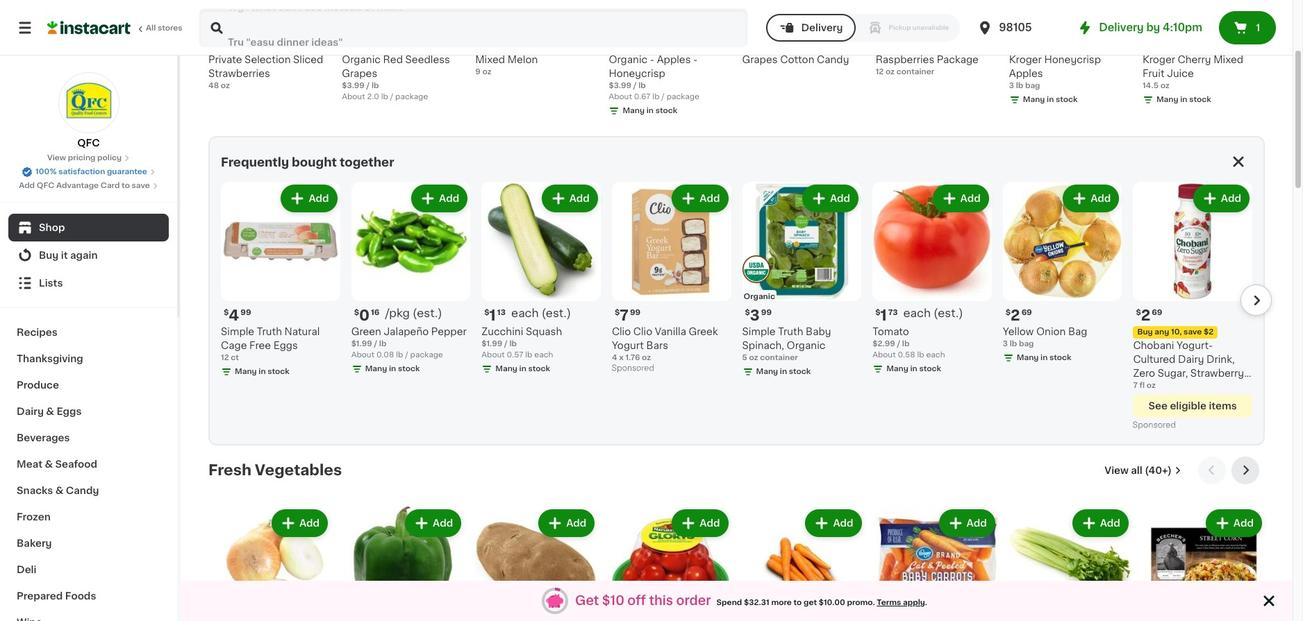 Task type: vqa. For each thing, say whether or not it's contained in the screenshot.
Auto-order "button"
no



Task type: describe. For each thing, give the bounding box(es) containing it.
organic red seedless grapes $3.99 / lb about 2.0 lb / package
[[342, 55, 450, 101]]

each (est.) for tomato
[[903, 308, 963, 319]]

$ 4 99
[[224, 308, 251, 323]]

2 for yellow onion bag
[[1011, 308, 1020, 323]]

many in stock down 0.57
[[495, 365, 550, 373]]

100% satisfaction guarantee
[[35, 168, 147, 176]]

.
[[925, 599, 927, 607]]

tomato $2.99 / lb about 0.58 lb each
[[873, 327, 945, 359]]

oz inside clio clio vanilla greek yogurt bars 4 x 1.76 oz
[[642, 354, 651, 362]]

item carousel region containing fresh vegetables
[[208, 457, 1265, 622]]

items
[[1209, 401, 1237, 411]]

onion
[[1036, 327, 1066, 337]]

0
[[359, 308, 370, 323]]

0.08
[[376, 351, 394, 359]]

& for snacks
[[55, 486, 63, 496]]

candy for snacks & candy
[[66, 486, 99, 496]]

grapes inside organic red seedless grapes $3.99 / lb about 2.0 lb / package
[[342, 69, 377, 79]]

it
[[61, 251, 68, 261]]

off
[[628, 595, 646, 608]]

lb right 2.0
[[381, 93, 388, 101]]

(est.) for squash
[[542, 308, 571, 319]]

service type group
[[767, 14, 960, 42]]

1 for zucchini squash
[[489, 308, 496, 323]]

oz right the fl
[[1147, 382, 1156, 390]]

many down "ct"
[[235, 368, 257, 376]]

jalapeño
[[384, 327, 429, 337]]

many down 0.08
[[365, 365, 387, 373]]

satisfaction
[[58, 168, 105, 176]]

bag
[[1068, 327, 1088, 337]]

bought
[[292, 157, 337, 168]]

lb right 0.08
[[396, 351, 403, 359]]

dairy & eggs link
[[8, 399, 169, 425]]

stores
[[158, 24, 182, 32]]

strawberry
[[1191, 369, 1244, 378]]

$10.00
[[819, 599, 845, 607]]

each inside zucchini squash $1.99 / lb about 0.57 lb each
[[534, 351, 553, 359]]

shop
[[39, 223, 65, 233]]

meat
[[17, 460, 42, 470]]

many down yellow onion bag 3 lb bag
[[1017, 354, 1039, 362]]

$1.99 inside green jalapeño pepper $1.99 / lb about 0.08 lb / package
[[351, 340, 372, 348]]

stock down yellow onion bag 3 lb bag
[[1050, 354, 1072, 362]]

oz inside 6 kroger cherry mixed fruit juice 14.5 oz
[[1161, 82, 1170, 90]]

3 mixed melon 9 oz
[[475, 36, 538, 76]]

zucchini
[[482, 327, 523, 337]]

in down kroger honeycrisp apples 3 lb bag
[[1047, 96, 1054, 104]]

buy for buy any 10, save $2
[[1137, 328, 1153, 336]]

0 horizontal spatial sponsored badge image
[[612, 365, 654, 373]]

9 99
[[216, 36, 238, 51]]

$ inside $ 1 73
[[875, 309, 881, 317]]

instacart logo image
[[47, 19, 131, 36]]

lists link
[[8, 270, 169, 297]]

policy
[[97, 154, 122, 162]]

yogurt-
[[1177, 341, 1213, 351]]

raspberries package 12 oz container
[[876, 55, 979, 76]]

stock down organic - apples - honeycrisp $3.99 / lb about 0.67 lb / package
[[656, 107, 677, 115]]

about inside organic - apples - honeycrisp $3.99 / lb about 0.67 lb / package
[[609, 93, 632, 101]]

sugar,
[[1158, 369, 1188, 378]]

69 for yellow onion bag
[[1022, 309, 1032, 317]]

lists
[[39, 279, 63, 288]]

/pkg (est.) for 7
[[376, 36, 433, 47]]

vegetables
[[255, 463, 342, 478]]

inspired
[[1197, 383, 1236, 392]]

recipes link
[[8, 320, 169, 346]]

lb up 2.0
[[372, 82, 379, 90]]

0 vertical spatial save
[[132, 182, 150, 190]]

$ inside $ 8 99
[[879, 37, 884, 45]]

any
[[1155, 328, 1169, 336]]

bakery
[[17, 539, 52, 549]]

view all (40+)
[[1105, 466, 1172, 476]]

prepared foods
[[17, 592, 96, 602]]

chobani
[[1133, 341, 1174, 351]]

candy for grapes   cotton candy
[[817, 55, 849, 65]]

/ right 2.0
[[390, 93, 393, 101]]

see eligible items
[[1149, 401, 1237, 411]]

squash
[[526, 327, 562, 337]]

$3.99 inside organic - apples - honeycrisp $3.99 / lb about 0.67 lb / package
[[609, 82, 632, 90]]

$ 6 59 /lb
[[745, 36, 792, 51]]

1 vertical spatial dairy
[[17, 407, 44, 417]]

in down 0.57
[[519, 365, 526, 373]]

get
[[575, 595, 599, 608]]

0.67
[[634, 93, 651, 101]]

delivery by 4:10pm
[[1099, 22, 1203, 33]]

many down 14.5
[[1157, 96, 1179, 104]]

each (est.) for zucchini
[[511, 308, 571, 319]]

/ right 0.08
[[405, 351, 408, 359]]

stock down simple truth natural cage free eggs 12 ct at the left bottom
[[268, 368, 290, 376]]

terms apply button
[[877, 598, 925, 609]]

5
[[742, 354, 747, 362]]

1 clio from the left
[[612, 327, 631, 337]]

lb up 0.57
[[509, 340, 517, 348]]

/pkg for 7
[[376, 36, 401, 47]]

(est.) inside $2.69 per package (estimated) element
[[671, 36, 701, 47]]

pepper
[[431, 327, 467, 337]]

about inside the 'tomato $2.99 / lb about 0.58 lb each'
[[873, 351, 896, 359]]

many in stock down 0.58 on the bottom
[[887, 365, 941, 373]]

cheesecake
[[1133, 383, 1194, 392]]

lb up 0.67
[[639, 82, 646, 90]]

many down kroger honeycrisp apples 3 lb bag
[[1023, 96, 1045, 104]]

14.5
[[1143, 82, 1159, 90]]

promo.
[[847, 599, 875, 607]]

in down 0.67
[[647, 107, 654, 115]]

snacks & candy link
[[8, 478, 169, 504]]

prepared
[[17, 592, 63, 602]]

$1.13 each (estimated) element
[[482, 307, 601, 325]]

eggs inside simple truth natural cage free eggs 12 ct
[[273, 341, 298, 351]]

oz inside private selection sliced strawberries 48 oz
[[221, 82, 230, 90]]

99 inside 9 99
[[228, 37, 238, 45]]

$ 1 73
[[875, 308, 898, 323]]

produce
[[17, 381, 59, 390]]

about inside organic red seedless grapes $3.99 / lb about 2.0 lb / package
[[342, 93, 365, 101]]

$6.59 per pound element
[[742, 35, 865, 53]]

many down "spinach,"
[[756, 368, 778, 376]]

$8.99 element
[[1009, 35, 1132, 53]]

honeycrisp inside organic - apples - honeycrisp $3.99 / lb about 0.67 lb / package
[[609, 69, 665, 79]]

& for dairy
[[46, 407, 54, 417]]

buy it again
[[39, 251, 98, 261]]

1 vertical spatial save
[[1184, 328, 1202, 336]]

1 button
[[1219, 11, 1276, 44]]

$ 8 99
[[879, 36, 906, 51]]

59
[[762, 37, 772, 45]]

prepared foods link
[[8, 584, 169, 610]]

many in stock down kroger honeycrisp apples 3 lb bag
[[1023, 96, 1078, 104]]

in down yellow onion bag 3 lb bag
[[1041, 354, 1048, 362]]

mixed inside 3 mixed melon 9 oz
[[475, 55, 505, 65]]

& for meat
[[45, 460, 53, 470]]

99 for 8
[[895, 37, 906, 45]]

shop link
[[8, 214, 169, 242]]

deli link
[[8, 557, 169, 584]]

natural
[[284, 327, 320, 337]]

1 - from the left
[[650, 55, 654, 65]]

product group containing 3
[[742, 182, 862, 381]]

private
[[208, 55, 242, 65]]

many down 0.57
[[495, 365, 518, 373]]

10,
[[1171, 328, 1182, 336]]

$2.69 per package (estimated) element
[[609, 35, 731, 53]]

melon
[[508, 55, 538, 65]]

guarantee
[[107, 168, 147, 176]]

6 kroger cherry mixed fruit juice 14.5 oz
[[1143, 36, 1244, 90]]

get
[[804, 599, 817, 607]]

$ inside $ 1 13
[[484, 309, 489, 317]]

99 for 3
[[761, 309, 772, 317]]

$ up the chobani at bottom
[[1136, 309, 1141, 317]]

all stores
[[146, 24, 182, 32]]

product group containing 4
[[221, 182, 340, 381]]

/ up 0.67
[[633, 82, 637, 90]]

0 vertical spatial qfc
[[77, 138, 100, 148]]

$ up yellow
[[1006, 309, 1011, 317]]

$ 2 69 for yellow onion bag
[[1006, 308, 1032, 323]]

frequently
[[221, 157, 289, 168]]

delivery button
[[767, 14, 856, 42]]

yogurt
[[612, 341, 644, 351]]

simple for 4
[[221, 327, 254, 337]]

4:10pm
[[1163, 22, 1203, 33]]

thanksgiving
[[17, 354, 83, 364]]

organic - apples - honeycrisp $3.99 / lb about 0.67 lb / package
[[609, 55, 699, 101]]

3 inside 3 mixed melon 9 oz
[[483, 36, 493, 51]]

many down 0.67
[[623, 107, 645, 115]]

organic for organic red seedless grapes $3.99 / lb about 2.0 lb / package
[[342, 55, 381, 65]]

product group containing 7
[[612, 182, 731, 376]]

strawberries
[[208, 69, 270, 79]]

delivery for delivery by 4:10pm
[[1099, 22, 1144, 33]]

spend
[[717, 599, 742, 607]]

2.0
[[367, 93, 379, 101]]

stock down the juice
[[1189, 96, 1211, 104]]

/pkg for 2
[[644, 36, 668, 47]]

99 for 4
[[241, 309, 251, 317]]

1 vertical spatial eggs
[[57, 407, 82, 417]]

3 inside yellow onion bag 3 lb bag
[[1003, 340, 1008, 348]]

kroger honeycrisp apples 3 lb bag
[[1009, 55, 1101, 90]]

1 vertical spatial sponsored badge image
[[1133, 422, 1175, 430]]

stock down kroger honeycrisp apples 3 lb bag
[[1056, 96, 1078, 104]]

lb right 0.57
[[525, 351, 532, 359]]

many in stock down free
[[235, 368, 290, 376]]

see eligible items button
[[1133, 394, 1253, 418]]

lb up 0.08
[[379, 340, 387, 348]]

together
[[340, 157, 394, 168]]

view all (40+) button
[[1099, 457, 1187, 485]]

/ right 0.67
[[662, 93, 665, 101]]

spinach,
[[742, 341, 784, 351]]

ct
[[231, 354, 239, 362]]

$ inside $ 4 99
[[224, 309, 229, 317]]

in down free
[[259, 368, 266, 376]]

simple for 3
[[742, 327, 776, 337]]

lb up 0.58 on the bottom
[[902, 340, 910, 348]]

0 vertical spatial 9
[[216, 36, 226, 51]]

7 fl oz
[[1133, 382, 1156, 390]]

view for view pricing policy
[[47, 154, 66, 162]]



Task type: locate. For each thing, give the bounding box(es) containing it.
0 horizontal spatial mixed
[[475, 55, 505, 65]]

package
[[937, 55, 979, 65]]

99 for 7
[[630, 309, 641, 317]]

eggs down natural
[[273, 341, 298, 351]]

1 simple from the left
[[221, 327, 254, 337]]

$1.99 down green at bottom
[[351, 340, 372, 348]]

apples down $2.69 per package (estimated) element
[[657, 55, 691, 65]]

2 - from the left
[[693, 55, 698, 65]]

1 horizontal spatial clio
[[633, 327, 653, 337]]

lb inside yellow onion bag 3 lb bag
[[1010, 340, 1017, 348]]

$ up raspberries
[[879, 37, 884, 45]]

all
[[1131, 466, 1143, 476]]

12 inside simple truth natural cage free eggs 12 ct
[[221, 354, 229, 362]]

simple
[[221, 327, 254, 337], [742, 327, 776, 337]]

3 inside kroger honeycrisp apples 3 lb bag
[[1009, 82, 1014, 90]]

in down simple truth baby spinach, organic 5 oz container
[[780, 368, 787, 376]]

$ 1 13
[[484, 308, 506, 323]]

0 horizontal spatial truth
[[257, 327, 282, 337]]

card
[[101, 182, 120, 190]]

view pricing policy link
[[47, 153, 130, 164]]

bag for yellow
[[1019, 340, 1034, 348]]

each right 0.58 on the bottom
[[926, 351, 945, 359]]

simple truth baby spinach, organic 5 oz container
[[742, 327, 831, 362]]

6 left 59
[[750, 36, 760, 51]]

1 vertical spatial qfc
[[37, 182, 54, 190]]

1 horizontal spatial mixed
[[1214, 55, 1244, 65]]

1 vertical spatial &
[[45, 460, 53, 470]]

by
[[1147, 22, 1160, 33]]

save down guarantee
[[132, 182, 150, 190]]

(est.) for $2.99
[[934, 308, 963, 319]]

(est.) up organic - apples - honeycrisp $3.99 / lb about 0.67 lb / package
[[671, 36, 701, 47]]

1 horizontal spatial simple
[[742, 327, 776, 337]]

view pricing policy
[[47, 154, 122, 162]]

0 horizontal spatial honeycrisp
[[609, 69, 665, 79]]

2 6 from the left
[[1151, 36, 1161, 51]]

product group
[[221, 182, 340, 381], [351, 182, 470, 378], [482, 182, 601, 378], [612, 182, 731, 376], [742, 182, 862, 381], [873, 182, 992, 378], [1003, 182, 1122, 367], [1133, 182, 1253, 433], [208, 507, 331, 622], [342, 507, 464, 622], [475, 507, 598, 622], [609, 507, 731, 622], [742, 507, 865, 622], [876, 507, 998, 622], [1009, 507, 1132, 622], [1143, 507, 1265, 622]]

1 horizontal spatial 6
[[1151, 36, 1161, 51]]

oz inside raspberries package 12 oz container
[[886, 68, 895, 76]]

truth inside simple truth baby spinach, organic 5 oz container
[[778, 327, 803, 337]]

apply
[[903, 599, 925, 607]]

about left 0.57
[[482, 351, 505, 359]]

many down 0.58 on the bottom
[[887, 365, 909, 373]]

dairy
[[1178, 355, 1204, 365], [17, 407, 44, 417]]

kroger down 98105 popup button
[[1009, 55, 1042, 65]]

1 horizontal spatial dairy
[[1178, 355, 1204, 365]]

9 inside 3 mixed melon 9 oz
[[475, 68, 481, 76]]

fresh
[[208, 463, 251, 478]]

0 vertical spatial sponsored badge image
[[612, 365, 654, 373]]

69
[[1022, 309, 1032, 317], [1152, 309, 1162, 317]]

1 vertical spatial 7
[[620, 308, 629, 323]]

stock
[[1056, 96, 1078, 104], [1189, 96, 1211, 104], [656, 107, 677, 115], [1050, 354, 1072, 362], [398, 365, 420, 373], [528, 365, 550, 373], [919, 365, 941, 373], [268, 368, 290, 376], [789, 368, 811, 376]]

many in stock
[[1023, 96, 1078, 104], [1157, 96, 1211, 104], [623, 107, 677, 115], [1017, 354, 1072, 362], [365, 365, 420, 373], [495, 365, 550, 373], [887, 365, 941, 373], [235, 368, 290, 376], [756, 368, 811, 376]]

view for view all (40+)
[[1105, 466, 1129, 476]]

1 vertical spatial bag
[[1019, 340, 1034, 348]]

& up beverages
[[46, 407, 54, 417]]

fruit
[[1143, 69, 1165, 79]]

/ inside zucchini squash $1.99 / lb about 0.57 lb each
[[504, 340, 508, 348]]

4 up cage
[[229, 308, 239, 323]]

1 horizontal spatial eggs
[[273, 341, 298, 351]]

$1.99
[[351, 340, 372, 348], [482, 340, 503, 348]]

free
[[249, 341, 271, 351]]

9 up private
[[216, 36, 226, 51]]

0 horizontal spatial each (est.)
[[511, 308, 571, 319]]

$
[[745, 37, 750, 45], [879, 37, 884, 45], [224, 309, 229, 317], [354, 309, 359, 317], [484, 309, 489, 317], [615, 309, 620, 317], [745, 309, 750, 317], [875, 309, 881, 317], [1006, 309, 1011, 317], [1136, 309, 1141, 317]]

1 horizontal spatial -
[[693, 55, 698, 65]]

$ 2 69 up yellow
[[1006, 308, 1032, 323]]

package
[[395, 93, 428, 101], [667, 93, 699, 101], [410, 351, 443, 359]]

zucchini squash $1.99 / lb about 0.57 lb each
[[482, 327, 562, 359]]

$0.16 per package (estimated) element
[[351, 307, 470, 325]]

foods
[[65, 592, 96, 602]]

delivery for delivery
[[801, 23, 843, 33]]

$3.99
[[342, 82, 365, 90], [609, 82, 632, 90]]

$3.99 down $7.98 per package (estimated) element
[[342, 82, 365, 90]]

1 vertical spatial container
[[760, 354, 798, 362]]

1 horizontal spatial honeycrisp
[[1044, 55, 1101, 65]]

0 horizontal spatial $1.99
[[351, 340, 372, 348]]

0 vertical spatial candy
[[817, 55, 849, 65]]

$32.31
[[744, 599, 770, 607]]

2 horizontal spatial 1
[[1256, 23, 1260, 33]]

/pkg (est.) inside $0.16 per package (estimated) element
[[385, 308, 442, 319]]

2 up yellow
[[1011, 308, 1020, 323]]

product group containing 0
[[351, 182, 470, 378]]

4 inside clio clio vanilla greek yogurt bars 4 x 1.76 oz
[[612, 354, 617, 362]]

1 $3.99 from the left
[[342, 82, 365, 90]]

2 up the chobani at bottom
[[1141, 308, 1151, 323]]

produce link
[[8, 372, 169, 399]]

get $10 off this order spend $32.31 more to get $10.00 promo. terms apply .
[[575, 595, 927, 608]]

4 left x
[[612, 354, 617, 362]]

2 mixed from the left
[[1214, 55, 1244, 65]]

buy for buy it again
[[39, 251, 59, 261]]

0 vertical spatial eggs
[[273, 341, 298, 351]]

1 horizontal spatial kroger
[[1143, 55, 1175, 65]]

package inside organic - apples - honeycrisp $3.99 / lb about 0.67 lb / package
[[667, 93, 699, 101]]

0 vertical spatial dairy
[[1178, 355, 1204, 365]]

0 horizontal spatial -
[[650, 55, 654, 65]]

2 kroger from the left
[[1143, 55, 1175, 65]]

yellow
[[1003, 327, 1034, 337]]

oz right 48
[[221, 82, 230, 90]]

many in stock down simple truth baby spinach, organic 5 oz container
[[756, 368, 811, 376]]

apples for honeycrisp
[[657, 55, 691, 65]]

0 horizontal spatial 2
[[617, 36, 626, 51]]

kroger
[[1009, 55, 1042, 65], [1143, 55, 1175, 65]]

0 horizontal spatial grapes
[[342, 69, 377, 79]]

honeycrisp down '$8.99' "element"
[[1044, 55, 1101, 65]]

about inside green jalapeño pepper $1.99 / lb about 0.08 lb / package
[[351, 351, 375, 359]]

1 horizontal spatial container
[[897, 68, 935, 76]]

73
[[888, 309, 898, 317]]

/ up 0.08
[[374, 340, 377, 348]]

99 up yogurt
[[630, 309, 641, 317]]

close image
[[1261, 593, 1278, 610]]

$ up "spinach,"
[[745, 309, 750, 317]]

get $10 off this order status
[[570, 594, 933, 609]]

2 truth from the left
[[778, 327, 803, 337]]

about
[[342, 93, 365, 101], [609, 93, 632, 101], [351, 351, 375, 359], [482, 351, 505, 359], [873, 351, 896, 359]]

0 horizontal spatial clio
[[612, 327, 631, 337]]

/ inside the 'tomato $2.99 / lb about 0.58 lb each'
[[897, 340, 900, 348]]

0 horizontal spatial 12
[[221, 354, 229, 362]]

0 vertical spatial container
[[897, 68, 935, 76]]

seafood
[[55, 460, 97, 470]]

$ inside $ 7 99
[[615, 309, 620, 317]]

1 kroger from the left
[[1009, 55, 1042, 65]]

cultured
[[1133, 355, 1176, 365]]

2 vertical spatial &
[[55, 486, 63, 496]]

$ up yogurt
[[615, 309, 620, 317]]

kroger inside 6 kroger cherry mixed fruit juice 14.5 oz
[[1143, 55, 1175, 65]]

lb right 0.58 on the bottom
[[917, 351, 924, 359]]

100%
[[35, 168, 57, 176]]

package inside green jalapeño pepper $1.99 / lb about 0.08 lb / package
[[410, 351, 443, 359]]

grapes   cotton candy
[[742, 55, 849, 65]]

(est.) up seedless
[[404, 36, 433, 47]]

0 horizontal spatial container
[[760, 354, 798, 362]]

simple inside simple truth baby spinach, organic 5 oz container
[[742, 327, 776, 337]]

0 horizontal spatial 9
[[216, 36, 226, 51]]

each inside the 'tomato $2.99 / lb about 0.58 lb each'
[[926, 351, 945, 359]]

/pkg (est.)
[[376, 36, 433, 47], [644, 36, 701, 47], [385, 308, 442, 319]]

None search field
[[199, 8, 748, 47]]

simple up cage
[[221, 327, 254, 337]]

12 left "ct"
[[221, 354, 229, 362]]

12 down raspberries
[[876, 68, 884, 76]]

bag down '$8.99' "element"
[[1025, 82, 1040, 90]]

2 $ 2 69 from the left
[[1136, 308, 1162, 323]]

0 horizontal spatial save
[[132, 182, 150, 190]]

0 vertical spatial 7
[[350, 36, 359, 51]]

delivery inside button
[[801, 23, 843, 33]]

organic inside organic - apples - honeycrisp $3.99 / lb about 0.67 lb / package
[[609, 55, 648, 65]]

$ 2 69 up any
[[1136, 308, 1162, 323]]

1 horizontal spatial $1.99
[[482, 340, 503, 348]]

(est.) for jalapeño
[[413, 308, 442, 319]]

1 inside button
[[1256, 23, 1260, 33]]

drink,
[[1207, 355, 1235, 365]]

1 horizontal spatial apples
[[1009, 69, 1043, 79]]

stock down simple truth baby spinach, organic 5 oz container
[[789, 368, 811, 376]]

0 horizontal spatial simple
[[221, 327, 254, 337]]

69 up any
[[1152, 309, 1162, 317]]

bag down yellow
[[1019, 340, 1034, 348]]

mixed
[[475, 55, 505, 65], [1214, 55, 1244, 65]]

(est.) inside $1.13 each (estimated) element
[[542, 308, 571, 319]]

(40+)
[[1145, 466, 1172, 476]]

frozen link
[[8, 504, 169, 531]]

0 vertical spatial view
[[47, 154, 66, 162]]

honeycrisp inside kroger honeycrisp apples 3 lb bag
[[1044, 55, 1101, 65]]

lb down 98105 popup button
[[1016, 82, 1023, 90]]

2 69 from the left
[[1152, 309, 1162, 317]]

in down 0.58 on the bottom
[[910, 365, 917, 373]]

stock down the 'tomato $2.99 / lb about 0.58 lb each'
[[919, 365, 941, 373]]

vanilla
[[655, 327, 686, 337]]

many in stock down 0.08
[[365, 365, 420, 373]]

add
[[19, 182, 35, 190], [309, 194, 329, 204], [439, 194, 459, 204], [569, 194, 590, 204], [700, 194, 720, 204], [830, 194, 850, 204], [960, 194, 981, 204], [1091, 194, 1111, 204], [1221, 194, 1241, 204], [299, 519, 320, 528], [433, 519, 453, 528], [566, 519, 587, 528], [700, 519, 720, 528], [833, 519, 854, 528], [967, 519, 987, 528], [1100, 519, 1120, 528], [1234, 519, 1254, 528]]

1 horizontal spatial sponsored badge image
[[1133, 422, 1175, 430]]

99 inside $ 4 99
[[241, 309, 251, 317]]

oz down raspberries
[[886, 68, 895, 76]]

99 inside the $ 3 99
[[761, 309, 772, 317]]

container inside raspberries package 12 oz container
[[897, 68, 935, 76]]

1 horizontal spatial grapes
[[742, 55, 778, 65]]

delivery by 4:10pm link
[[1077, 19, 1203, 36]]

view inside view all (40+) popup button
[[1105, 466, 1129, 476]]

1 horizontal spatial 2
[[1011, 308, 1020, 323]]

0 horizontal spatial apples
[[657, 55, 691, 65]]

again
[[70, 251, 98, 261]]

/pkg up jalapeño
[[385, 308, 410, 319]]

0.58
[[898, 351, 915, 359]]

view inside view pricing policy link
[[47, 154, 66, 162]]

1 each (est.) from the left
[[511, 308, 571, 319]]

in down 0.08
[[389, 365, 396, 373]]

99 inside $ 7 99
[[630, 309, 641, 317]]

seedless
[[405, 55, 450, 65]]

sponsored badge image down '1.76'
[[612, 365, 654, 373]]

/pkg (est.) for 2
[[644, 36, 701, 47]]

qfc
[[77, 138, 100, 148], [37, 182, 54, 190]]

apples for lb
[[1009, 69, 1043, 79]]

1 horizontal spatial buy
[[1137, 328, 1153, 336]]

organic for organic
[[744, 293, 775, 301]]

1 horizontal spatial view
[[1105, 466, 1129, 476]]

69 for buy any 10, save $2
[[1152, 309, 1162, 317]]

section containing 4
[[201, 136, 1272, 446]]

organic inside simple truth baby spinach, organic 5 oz container
[[787, 341, 826, 351]]

snacks
[[17, 486, 53, 496]]

lb down yellow
[[1010, 340, 1017, 348]]

Search field
[[200, 10, 747, 46]]

0 horizontal spatial qfc
[[37, 182, 54, 190]]

oz
[[482, 68, 492, 76], [886, 68, 895, 76], [221, 82, 230, 90], [1161, 82, 1170, 90], [642, 354, 651, 362], [749, 354, 758, 362], [1147, 382, 1156, 390]]

7 for 7 fl oz
[[1133, 382, 1138, 390]]

container down "spinach,"
[[760, 354, 798, 362]]

99 up private
[[228, 37, 238, 45]]

many in stock down the juice
[[1157, 96, 1211, 104]]

$1.99 inside zucchini squash $1.99 / lb about 0.57 lb each
[[482, 340, 503, 348]]

$ inside $ 0 16
[[354, 309, 359, 317]]

99 inside $ 8 99
[[895, 37, 906, 45]]

99 up "spinach,"
[[761, 309, 772, 317]]

each (est.) up the 'tomato $2.99 / lb about 0.58 lb each'
[[903, 308, 963, 319]]

2 for buy any 10, save $2
[[1141, 308, 1151, 323]]

7 left the fl
[[1133, 382, 1138, 390]]

chobani yogurt- cultured dairy drink, zero sugar, strawberry cheesecake inspired
[[1133, 341, 1244, 392]]

about left 0.08
[[351, 351, 375, 359]]

kroger up fruit
[[1143, 55, 1175, 65]]

2 simple from the left
[[742, 327, 776, 337]]

many in stock down 0.67
[[623, 107, 677, 115]]

1 6 from the left
[[750, 36, 760, 51]]

container down raspberries
[[897, 68, 935, 76]]

item badge image
[[742, 256, 770, 284]]

many
[[1023, 96, 1045, 104], [1157, 96, 1179, 104], [623, 107, 645, 115], [1017, 354, 1039, 362], [365, 365, 387, 373], [495, 365, 518, 373], [887, 365, 909, 373], [235, 368, 257, 376], [756, 368, 778, 376]]

cherry
[[1178, 55, 1211, 65]]

item carousel region containing 4
[[201, 177, 1272, 439]]

1 horizontal spatial 4
[[612, 354, 617, 362]]

12 inside raspberries package 12 oz container
[[876, 68, 884, 76]]

/ up 0.58 on the bottom
[[897, 340, 900, 348]]

stock down green jalapeño pepper $1.99 / lb about 0.08 lb / package
[[398, 365, 420, 373]]

truth inside simple truth natural cage free eggs 12 ct
[[257, 327, 282, 337]]

(est.) up jalapeño
[[413, 308, 442, 319]]

$ left 59
[[745, 37, 750, 45]]

1 horizontal spatial qfc
[[77, 138, 100, 148]]

0 horizontal spatial $ 2 69
[[1006, 308, 1032, 323]]

0 vertical spatial to
[[122, 182, 130, 190]]

simple truth natural cage free eggs 12 ct
[[221, 327, 320, 362]]

98105
[[999, 22, 1032, 33]]

add qfc advantage card to save
[[19, 182, 150, 190]]

0 horizontal spatial to
[[122, 182, 130, 190]]

1 vertical spatial to
[[794, 599, 802, 607]]

2 horizontal spatial 7
[[1133, 382, 1138, 390]]

0 vertical spatial buy
[[39, 251, 59, 261]]

6 inside 6 kroger cherry mixed fruit juice 14.5 oz
[[1151, 36, 1161, 51]]

cotton
[[780, 55, 814, 65]]

qfc logo image
[[58, 72, 119, 133]]

mixed inside 6 kroger cherry mixed fruit juice 14.5 oz
[[1214, 55, 1244, 65]]

greek
[[689, 327, 718, 337]]

package inside organic red seedless grapes $3.99 / lb about 2.0 lb / package
[[395, 93, 428, 101]]

2 clio from the left
[[633, 327, 653, 337]]

buy it again link
[[8, 242, 169, 270]]

/ down the zucchini
[[504, 340, 508, 348]]

section
[[201, 136, 1272, 446]]

0 horizontal spatial buy
[[39, 251, 59, 261]]

1 vertical spatial candy
[[66, 486, 99, 496]]

/pkg inside $2.69 per package (estimated) element
[[644, 36, 668, 47]]

to inside get $10 off this order spend $32.31 more to get $10.00 promo. terms apply .
[[794, 599, 802, 607]]

0 vertical spatial item carousel region
[[201, 177, 1272, 439]]

(est.) inside $0.16 per package (estimated) element
[[413, 308, 442, 319]]

0 horizontal spatial kroger
[[1009, 55, 1042, 65]]

99 right 8
[[895, 37, 906, 45]]

1 mixed from the left
[[475, 55, 505, 65]]

1 horizontal spatial $3.99
[[609, 82, 632, 90]]

bag inside yellow onion bag 3 lb bag
[[1019, 340, 1034, 348]]

dairy inside chobani yogurt- cultured dairy drink, zero sugar, strawberry cheesecake inspired
[[1178, 355, 1204, 365]]

(est.) inside $1.73 each (estimated) "element"
[[934, 308, 963, 319]]

1 truth from the left
[[257, 327, 282, 337]]

container
[[897, 68, 935, 76], [760, 354, 798, 362]]

zero
[[1133, 369, 1155, 378]]

yellow onion bag 3 lb bag
[[1003, 327, 1088, 348]]

item carousel region
[[201, 177, 1272, 439], [208, 457, 1265, 622]]

truth for 4
[[257, 327, 282, 337]]

1 vertical spatial buy
[[1137, 328, 1153, 336]]

fresh vegetables
[[208, 463, 342, 478]]

eggs up "beverages" link
[[57, 407, 82, 417]]

about inside zucchini squash $1.99 / lb about 0.57 lb each
[[482, 351, 505, 359]]

each inside "element"
[[903, 308, 931, 319]]

1 vertical spatial item carousel region
[[208, 457, 1265, 622]]

0 horizontal spatial 1
[[489, 308, 496, 323]]

2 vertical spatial 7
[[1133, 382, 1138, 390]]

honeycrisp up 0.67
[[609, 69, 665, 79]]

1 $ 2 69 from the left
[[1006, 308, 1032, 323]]

simple up "spinach,"
[[742, 327, 776, 337]]

organic up the $ 3 99
[[744, 293, 775, 301]]

$1.73 each (estimated) element
[[873, 307, 992, 325]]

/pkg (est.) inside $7.98 per package (estimated) element
[[376, 36, 433, 47]]

1 horizontal spatial save
[[1184, 328, 1202, 336]]

apples inside organic - apples - honeycrisp $3.99 / lb about 0.67 lb / package
[[657, 55, 691, 65]]

9 down search field
[[475, 68, 481, 76]]

oz inside simple truth baby spinach, organic 5 oz container
[[749, 354, 758, 362]]

$ inside $ 6 59 /lb
[[745, 37, 750, 45]]

0 horizontal spatial $3.99
[[342, 82, 365, 90]]

simple inside simple truth natural cage free eggs 12 ct
[[221, 327, 254, 337]]

0 vertical spatial &
[[46, 407, 54, 417]]

/pkg inside $0.16 per package (estimated) element
[[385, 308, 410, 319]]

organic inside organic red seedless grapes $3.99 / lb about 2.0 lb / package
[[342, 55, 381, 65]]

red
[[383, 55, 403, 65]]

delivery
[[1099, 22, 1144, 33], [801, 23, 843, 33]]

1 vertical spatial honeycrisp
[[609, 69, 665, 79]]

2 $1.99 from the left
[[482, 340, 503, 348]]

2 horizontal spatial 2
[[1141, 308, 1151, 323]]

8
[[884, 36, 894, 51]]

0 horizontal spatial candy
[[66, 486, 99, 496]]

1 vertical spatial 4
[[612, 354, 617, 362]]

eggs
[[273, 341, 298, 351], [57, 407, 82, 417]]

0 vertical spatial bag
[[1025, 82, 1040, 90]]

sponsored badge image
[[612, 365, 654, 373], [1133, 422, 1175, 430]]

grapes up 2.0
[[342, 69, 377, 79]]

1 vertical spatial 9
[[475, 68, 481, 76]]

bag inside kroger honeycrisp apples 3 lb bag
[[1025, 82, 1040, 90]]

6 inside $ 6 59 /lb
[[750, 36, 760, 51]]

more
[[771, 599, 792, 607]]

0 horizontal spatial dairy
[[17, 407, 44, 417]]

oz inside 3 mixed melon 9 oz
[[482, 68, 492, 76]]

organic for organic - apples - honeycrisp $3.99 / lb about 0.67 lb / package
[[609, 55, 648, 65]]

delivery left by at the right of the page
[[1099, 22, 1144, 33]]

1 horizontal spatial truth
[[778, 327, 803, 337]]

/pkg (est.) inside $2.69 per package (estimated) element
[[644, 36, 701, 47]]

juice
[[1167, 69, 1194, 79]]

each (est.)
[[511, 308, 571, 319], [903, 308, 963, 319]]

0 vertical spatial honeycrisp
[[1044, 55, 1101, 65]]

0 horizontal spatial view
[[47, 154, 66, 162]]

1 horizontal spatial delivery
[[1099, 22, 1144, 33]]

truth left baby
[[778, 327, 803, 337]]

1 vertical spatial view
[[1105, 466, 1129, 476]]

1 horizontal spatial 7
[[620, 308, 629, 323]]

/ up 2.0
[[366, 82, 370, 90]]

stock down zucchini squash $1.99 / lb about 0.57 lb each
[[528, 365, 550, 373]]

$ inside the $ 3 99
[[745, 309, 750, 317]]

7 for 7
[[350, 36, 359, 51]]

each (est.) inside $1.13 each (estimated) element
[[511, 308, 571, 319]]

candy down seafood
[[66, 486, 99, 496]]

1 horizontal spatial $ 2 69
[[1136, 308, 1162, 323]]

0 horizontal spatial 4
[[229, 308, 239, 323]]

0 horizontal spatial 6
[[750, 36, 760, 51]]

many in stock down yellow onion bag 3 lb bag
[[1017, 354, 1072, 362]]

/pkg up organic - apples - honeycrisp $3.99 / lb about 0.67 lb / package
[[644, 36, 668, 47]]

4
[[229, 308, 239, 323], [612, 354, 617, 362]]

1 horizontal spatial 12
[[876, 68, 884, 76]]

7
[[350, 36, 359, 51], [620, 308, 629, 323], [1133, 382, 1138, 390]]

truth up free
[[257, 327, 282, 337]]

save
[[132, 182, 150, 190], [1184, 328, 1202, 336]]

kroger inside kroger honeycrisp apples 3 lb bag
[[1009, 55, 1042, 65]]

each right 13
[[511, 308, 539, 319]]

terms
[[877, 599, 901, 607]]

about left 2.0
[[342, 93, 365, 101]]

1 horizontal spatial 1
[[881, 308, 887, 323]]

1 vertical spatial 12
[[221, 354, 229, 362]]

$3.99 inside organic red seedless grapes $3.99 / lb about 2.0 lb / package
[[342, 82, 365, 90]]

1 69 from the left
[[1022, 309, 1032, 317]]

0 vertical spatial apples
[[657, 55, 691, 65]]

pricing
[[68, 154, 95, 162]]

truth
[[257, 327, 282, 337], [778, 327, 803, 337]]

truth for 3
[[778, 327, 803, 337]]

&
[[46, 407, 54, 417], [45, 460, 53, 470], [55, 486, 63, 496]]

each (est.) inside $1.73 each (estimated) "element"
[[903, 308, 963, 319]]

0 vertical spatial grapes
[[742, 55, 778, 65]]

$ 2 69 for buy any 10, save $2
[[1136, 308, 1162, 323]]

/pkg inside $7.98 per package (estimated) element
[[376, 36, 401, 47]]

apples inside kroger honeycrisp apples 3 lb bag
[[1009, 69, 1043, 79]]

/pkg (est.) up red
[[376, 36, 433, 47]]

qfc down 100%
[[37, 182, 54, 190]]

0 horizontal spatial delivery
[[801, 23, 843, 33]]

0 horizontal spatial 7
[[350, 36, 359, 51]]

/pkg (est.) up organic - apples - honeycrisp $3.99 / lb about 0.67 lb / package
[[644, 36, 701, 47]]

-
[[650, 55, 654, 65], [693, 55, 698, 65]]

2 $3.99 from the left
[[609, 82, 632, 90]]

1 horizontal spatial candy
[[817, 55, 849, 65]]

in down the juice
[[1180, 96, 1188, 104]]

container inside simple truth baby spinach, organic 5 oz container
[[760, 354, 798, 362]]

grapes down $ 6 59 /lb
[[742, 55, 778, 65]]

(est.) inside $7.98 per package (estimated) element
[[404, 36, 433, 47]]

bag for kroger
[[1025, 82, 1040, 90]]

1 for tomato
[[881, 308, 887, 323]]

lb right 0.67
[[653, 93, 660, 101]]

1 $1.99 from the left
[[351, 340, 372, 348]]

1 vertical spatial grapes
[[342, 69, 377, 79]]

1 horizontal spatial to
[[794, 599, 802, 607]]

13
[[497, 309, 506, 317]]

1 inside "element"
[[881, 308, 887, 323]]

2 each (est.) from the left
[[903, 308, 963, 319]]

lb inside kroger honeycrisp apples 3 lb bag
[[1016, 82, 1023, 90]]

clio
[[612, 327, 631, 337], [633, 327, 653, 337]]

honeycrisp
[[1044, 55, 1101, 65], [609, 69, 665, 79]]

$7.98 per package (estimated) element
[[342, 35, 464, 53]]



